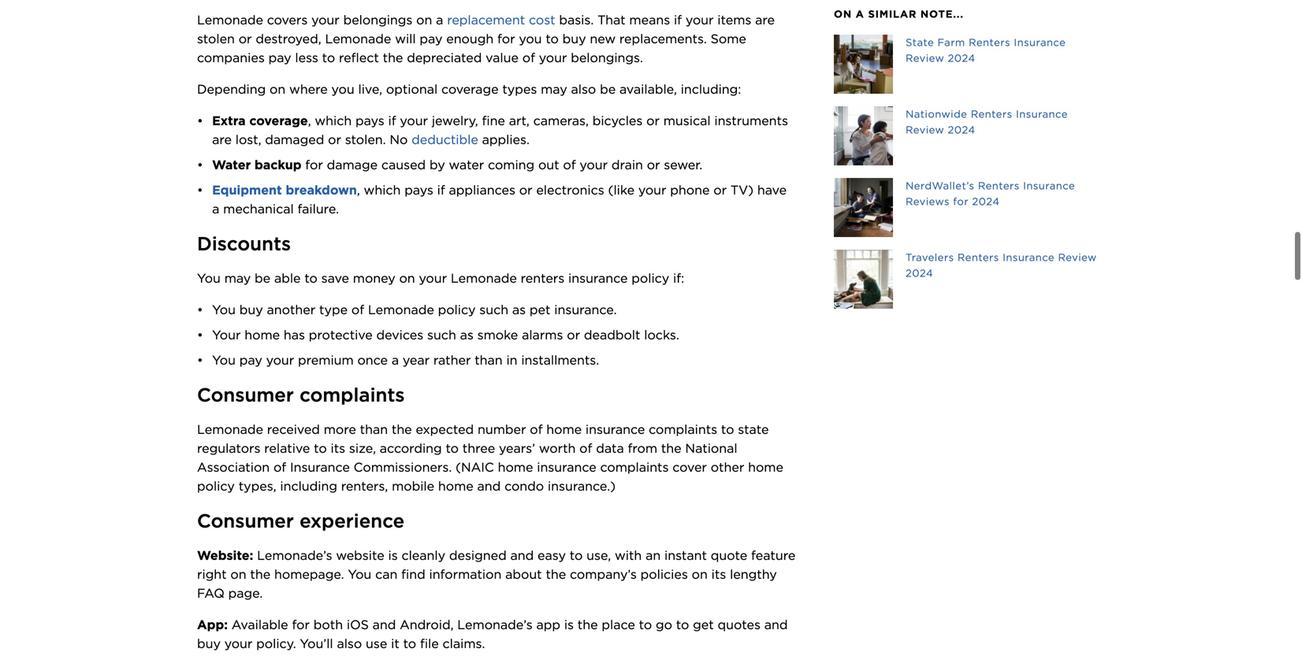 Task type: describe. For each thing, give the bounding box(es) containing it.
for inside basis. that means if your items are stolen or destroyed, lemonade will pay enough for you to buy new replacements. some companies pay less to reflect the depreciated value of your belongings.
[[497, 31, 515, 46]]

information
[[429, 567, 502, 583]]

to up national
[[721, 422, 734, 437]]

you for you may be able to save money on your lemonade renters insurance policy if:
[[197, 271, 221, 286]]

use
[[366, 637, 387, 652]]

2 vertical spatial insurance
[[537, 460, 597, 475]]

basis.
[[559, 12, 594, 28]]

can
[[375, 567, 398, 583]]

you for you buy another type of lemonade policy such as pet insurance.
[[212, 302, 236, 318]]

place
[[602, 618, 635, 633]]

home down (naic
[[438, 479, 474, 494]]

note...
[[921, 8, 964, 20]]

0 vertical spatial be
[[600, 82, 616, 97]]

buy for basis.
[[563, 31, 586, 46]]

its inside lemonade's website is cleanly designed and easy to use, with an instant quote feature right on the homepage. you can find information about the company's policies on its lengthy faq page.
[[712, 567, 726, 583]]

designed
[[449, 548, 507, 564]]

to right it
[[403, 637, 416, 652]]

deductible
[[412, 132, 478, 147]]

, for failure.
[[357, 182, 360, 198]]

review for nationwide renters insurance review 2024
[[906, 124, 945, 136]]

your up the you buy another type of lemonade policy such as pet insurance.
[[419, 271, 447, 286]]

insurance for nerdwallet's renters insurance reviews for 2024
[[1023, 180, 1075, 192]]

1 vertical spatial insurance
[[586, 422, 645, 437]]

are inside , which pays if your jewelry, fine art, cameras, bicycles or musical instruments are lost, damaged or stolen. no
[[212, 132, 232, 147]]

review for travelers renters insurance review 2024
[[1058, 251, 1097, 264]]

water
[[212, 157, 251, 173]]

other
[[711, 460, 744, 475]]

live,
[[358, 82, 382, 97]]

belongings.
[[571, 50, 643, 65]]

if for no
[[388, 113, 396, 128]]

home left 'has'
[[245, 327, 280, 343]]

review inside state farm renters insurance review 2024
[[906, 52, 945, 64]]

data
[[596, 441, 624, 456]]

your up the some
[[686, 12, 714, 28]]

on up depreciated
[[416, 12, 432, 28]]

to right less
[[322, 50, 335, 65]]

1 horizontal spatial than
[[475, 353, 503, 368]]

caused
[[381, 157, 426, 173]]

mechanical
[[223, 201, 294, 217]]

renters,
[[341, 479, 388, 494]]

for inside nerdwallet's renters insurance reviews for 2024
[[953, 196, 969, 208]]

cameras,
[[533, 113, 589, 128]]

lemonade up devices
[[368, 302, 434, 318]]

from
[[628, 441, 658, 456]]

you may be able to save money on your lemonade renters insurance policy if:
[[197, 271, 684, 286]]

types
[[502, 82, 537, 97]]

some
[[711, 31, 746, 46]]

including:
[[681, 82, 741, 97]]

on up the you buy another type of lemonade policy such as pet insurance.
[[399, 271, 415, 286]]

home up worth
[[547, 422, 582, 437]]

insurance for nationwide renters insurance review 2024
[[1016, 108, 1068, 120]]

right
[[197, 567, 227, 583]]

0 vertical spatial policy
[[632, 271, 669, 286]]

a up depreciated
[[436, 12, 443, 28]]

you inside basis. that means if your items are stolen or destroyed, lemonade will pay enough for you to buy new replacements. some companies pay less to reflect the depreciated value of your belongings.
[[519, 31, 542, 46]]

1 horizontal spatial as
[[512, 302, 526, 318]]

available for both ios and android, lemonade's app is the place to go to get quotes and buy your policy. you'll also use it to file claims.
[[197, 618, 792, 652]]

enough
[[446, 31, 494, 46]]

1 horizontal spatial pay
[[269, 50, 291, 65]]

no
[[390, 132, 408, 147]]

2024 inside state farm renters insurance review 2024
[[948, 52, 976, 64]]

on down instant at the bottom right of the page
[[692, 567, 708, 583]]

similar
[[868, 8, 917, 20]]

the up according
[[392, 422, 412, 437]]

or left tv)
[[714, 182, 727, 198]]

to down expected
[[446, 441, 459, 456]]

three
[[463, 441, 495, 456]]

pays for your
[[356, 113, 384, 128]]

type
[[319, 302, 348, 318]]

quotes
[[718, 618, 761, 633]]

to right go
[[676, 618, 689, 633]]

reflect
[[339, 50, 379, 65]]

your inside , which pays if your jewelry, fine art, cameras, bicycles or musical instruments are lost, damaged or stolen. no
[[400, 113, 428, 128]]

1 vertical spatial may
[[224, 271, 251, 286]]

a left year in the left bottom of the page
[[392, 353, 399, 368]]

and up use
[[373, 618, 396, 633]]

2 vertical spatial complaints
[[600, 460, 669, 475]]

years'
[[499, 441, 535, 456]]

consumer for consumer complaints
[[197, 384, 294, 407]]

commissioners.
[[354, 460, 452, 475]]

nationwide
[[906, 108, 968, 120]]

homepage.
[[274, 567, 344, 583]]

your down 'has'
[[266, 353, 294, 368]]

for inside available for both ios and android, lemonade's app is the place to go to get quotes and buy your policy. you'll also use it to file claims.
[[292, 618, 310, 633]]

to down more
[[314, 441, 327, 456]]

extra coverage
[[212, 113, 308, 128]]

pays for appliances
[[405, 182, 433, 198]]

insurance.)
[[548, 479, 616, 494]]

your down cost
[[539, 50, 567, 65]]

renters inside state farm renters insurance review 2024
[[969, 36, 1011, 48]]

nerdwallet's renters insurance reviews for 2024 link
[[834, 178, 1105, 237]]

2024 inside "travelers renters insurance review 2024"
[[906, 267, 933, 279]]

cleanly
[[402, 548, 445, 564]]

the inside available for both ios and android, lemonade's app is the place to go to get quotes and buy your policy. you'll also use it to file claims.
[[578, 618, 598, 633]]

2 horizontal spatial pay
[[420, 31, 443, 46]]

jewelry,
[[432, 113, 478, 128]]

0 vertical spatial also
[[571, 82, 596, 97]]

2024 inside nerdwallet's renters insurance reviews for 2024
[[972, 196, 1000, 208]]

state farm renters insurance review 2024
[[906, 36, 1066, 64]]

it
[[391, 637, 400, 652]]

0 horizontal spatial you
[[332, 82, 355, 97]]

belongings
[[343, 12, 413, 28]]

policies
[[641, 567, 688, 583]]

renters for nerdwallet's
[[978, 180, 1020, 192]]

mobile
[[392, 479, 434, 494]]

on up the page.
[[231, 567, 246, 583]]

where
[[289, 82, 328, 97]]

value
[[486, 50, 519, 65]]

both
[[314, 618, 343, 633]]

(naic
[[456, 460, 494, 475]]

types,
[[239, 479, 276, 494]]

(like
[[608, 182, 635, 198]]

reviews
[[906, 196, 950, 208]]

drain
[[612, 157, 643, 173]]

discounts
[[197, 232, 291, 255]]

worth
[[539, 441, 576, 456]]

state
[[738, 422, 769, 437]]

bicycles
[[593, 113, 643, 128]]

lemonade received more than the expected number of home insurance complaints to state regulators relative to its size, according to three years' worth of data from the national association of insurance commissioners. (naic home insurance complaints cover other home policy types, including renters, mobile home and condo insurance.)
[[197, 422, 787, 494]]

cost
[[529, 12, 555, 28]]

renters for travelers
[[958, 251, 999, 264]]

lemonade's inside available for both ios and android, lemonade's app is the place to go to get quotes and buy your policy. you'll also use it to file claims.
[[457, 618, 533, 633]]

the up the page.
[[250, 567, 271, 583]]

out
[[538, 157, 559, 173]]

a inside , which pays if appliances or electronics (like your phone or tv) have a mechanical failure.
[[212, 201, 219, 217]]

policy.
[[256, 637, 296, 652]]

national
[[685, 441, 738, 456]]

save
[[321, 271, 349, 286]]

expected
[[416, 422, 474, 437]]

which for failure.
[[364, 182, 401, 198]]

1 vertical spatial as
[[460, 327, 474, 343]]

find
[[401, 567, 425, 583]]

lemonade covers your belongings on a replacement cost
[[197, 12, 555, 28]]

depreciated
[[407, 50, 482, 65]]

art,
[[509, 113, 530, 128]]

lemonade inside lemonade received more than the expected number of home insurance complaints to state regulators relative to its size, according to three years' worth of data from the national association of insurance commissioners. (naic home insurance complaints cover other home policy types, including renters, mobile home and condo insurance.)
[[197, 422, 263, 437]]

cover
[[673, 460, 707, 475]]

its inside lemonade received more than the expected number of home insurance complaints to state regulators relative to its size, according to three years' worth of data from the national association of insurance commissioners. (naic home insurance complaints cover other home policy types, including renters, mobile home and condo insurance.)
[[331, 441, 345, 456]]

your
[[212, 327, 241, 343]]

or down the available,
[[647, 113, 660, 128]]

your right 'covers'
[[311, 12, 340, 28]]

sewer.
[[664, 157, 703, 173]]

quote
[[711, 548, 748, 564]]

lemonade's website is cleanly designed and easy to use, with an instant quote feature right on the homepage. you can find information about the company's policies on its lengthy faq page.
[[197, 548, 800, 601]]

you inside lemonade's website is cleanly designed and easy to use, with an instant quote feature right on the homepage. you can find information about the company's policies on its lengthy faq page.
[[348, 567, 372, 583]]

instruments
[[715, 113, 788, 128]]

0 vertical spatial coverage
[[441, 82, 499, 97]]

has
[[284, 327, 305, 343]]

on a similar note...
[[834, 8, 964, 20]]

your left drain
[[580, 157, 608, 173]]

renters for nationwide
[[971, 108, 1013, 120]]

1 horizontal spatial buy
[[239, 302, 263, 318]]

1 vertical spatial be
[[255, 271, 271, 286]]

consumer experience
[[197, 510, 405, 533]]

locks.
[[644, 327, 679, 343]]

of up years' on the bottom left of page
[[530, 422, 543, 437]]

and inside lemonade received more than the expected number of home insurance complaints to state regulators relative to its size, according to three years' worth of data from the national association of insurance commissioners. (naic home insurance complaints cover other home policy types, including renters, mobile home and condo insurance.)
[[477, 479, 501, 494]]

devices
[[376, 327, 423, 343]]

get
[[693, 618, 714, 633]]

home right other
[[748, 460, 784, 475]]

or down coming
[[519, 182, 533, 198]]



Task type: vqa. For each thing, say whether or not it's contained in the screenshot.
the topmost the such
yes



Task type: locate. For each thing, give the bounding box(es) containing it.
deductible link
[[412, 132, 478, 147]]

if up no
[[388, 113, 396, 128]]

farm
[[938, 36, 966, 48]]

0 horizontal spatial its
[[331, 441, 345, 456]]

0 vertical spatial you
[[519, 31, 542, 46]]

1 vertical spatial pays
[[405, 182, 433, 198]]

consumer complaints
[[197, 384, 405, 407]]

if
[[674, 12, 682, 28], [388, 113, 396, 128], [437, 182, 445, 198]]

or up companies
[[239, 31, 252, 46]]

1 horizontal spatial also
[[571, 82, 596, 97]]

than left in on the bottom left of the page
[[475, 353, 503, 368]]

2 vertical spatial if
[[437, 182, 445, 198]]

consumer
[[197, 384, 294, 407], [197, 510, 294, 533]]

condo
[[505, 479, 544, 494]]

0 horizontal spatial is
[[388, 548, 398, 564]]

or right drain
[[647, 157, 660, 173]]

you down discounts
[[197, 271, 221, 286]]

review inside "travelers renters insurance review 2024"
[[1058, 251, 1097, 264]]

able
[[274, 271, 301, 286]]

if up replacements.
[[674, 12, 682, 28]]

0 vertical spatial pay
[[420, 31, 443, 46]]

equipment
[[212, 182, 282, 198]]

or inside basis. that means if your items are stolen or destroyed, lemonade will pay enough for you to buy new replacements. some companies pay less to reflect the depreciated value of your belongings.
[[239, 31, 252, 46]]

2024 down travelers
[[906, 267, 933, 279]]

lemonade's up claims. on the left bottom
[[457, 618, 533, 633]]

is inside lemonade's website is cleanly designed and easy to use, with an instant quote feature right on the homepage. you can find information about the company's policies on its lengthy faq page.
[[388, 548, 398, 564]]

buy up the your
[[239, 302, 263, 318]]

the left place
[[578, 618, 598, 633]]

, up damaged
[[308, 113, 311, 128]]

for down nerdwallet's
[[953, 196, 969, 208]]

0 horizontal spatial pays
[[356, 113, 384, 128]]

2024 down nationwide
[[948, 124, 976, 136]]

deadbolt
[[584, 327, 641, 343]]

equipment breakdown link
[[212, 182, 357, 198]]

2 consumer from the top
[[197, 510, 294, 533]]

coverage up jewelry,
[[441, 82, 499, 97]]

lemonade
[[197, 12, 263, 28], [325, 31, 391, 46], [451, 271, 517, 286], [368, 302, 434, 318], [197, 422, 263, 437]]

you left live,
[[332, 82, 355, 97]]

,
[[308, 113, 311, 128], [357, 182, 360, 198]]

policy left if:
[[632, 271, 669, 286]]

pay
[[420, 31, 443, 46], [269, 50, 291, 65], [239, 353, 262, 368]]

insurance inside nerdwallet's renters insurance reviews for 2024
[[1023, 180, 1075, 192]]

0 vertical spatial are
[[755, 12, 775, 28]]

0 vertical spatial review
[[906, 52, 945, 64]]

buy inside basis. that means if your items are stolen or destroyed, lemonade will pay enough for you to buy new replacements. some companies pay less to reflect the depreciated value of your belongings.
[[563, 31, 586, 46]]

to inside lemonade's website is cleanly designed and easy to use, with an instant quote feature right on the homepage. you can find information about the company's policies on its lengthy faq page.
[[570, 548, 583, 564]]

policy up your home has protective devices such as smoke alarms or deadbolt locks.
[[438, 302, 476, 318]]

are down extra
[[212, 132, 232, 147]]

1 vertical spatial consumer
[[197, 510, 294, 533]]

to left use,
[[570, 548, 583, 564]]

pay up depreciated
[[420, 31, 443, 46]]

page.
[[228, 586, 263, 601]]

insurance inside nationwide renters insurance review 2024
[[1016, 108, 1068, 120]]

stolen.
[[345, 132, 386, 147]]

go
[[656, 618, 672, 633]]

1 vertical spatial also
[[337, 637, 362, 652]]

you buy another type of lemonade policy such as pet insurance.
[[212, 302, 617, 318]]

website
[[336, 548, 384, 564]]

renters right the farm
[[969, 36, 1011, 48]]

for up you'll
[[292, 618, 310, 633]]

1 horizontal spatial be
[[600, 82, 616, 97]]

is up the can
[[388, 548, 398, 564]]

lemonade inside basis. that means if your items are stolen or destroyed, lemonade will pay enough for you to buy new replacements. some companies pay less to reflect the depreciated value of your belongings.
[[325, 31, 391, 46]]

the down will
[[383, 50, 403, 65]]

lemonade up stolen
[[197, 12, 263, 28]]

for up value
[[497, 31, 515, 46]]

your up no
[[400, 113, 428, 128]]

damaged
[[265, 132, 324, 147]]

2024 down nerdwallet's
[[972, 196, 1000, 208]]

0 horizontal spatial are
[[212, 132, 232, 147]]

will
[[395, 31, 416, 46]]

as
[[512, 302, 526, 318], [460, 327, 474, 343]]

0 vertical spatial which
[[315, 113, 352, 128]]

backup
[[255, 157, 302, 173]]

0 horizontal spatial lemonade's
[[257, 548, 332, 564]]

1 vertical spatial such
[[427, 327, 456, 343]]

the down easy
[[546, 567, 566, 583]]

1 vertical spatial its
[[712, 567, 726, 583]]

coverage up damaged
[[249, 113, 308, 128]]

renters down nationwide renters insurance review 2024 link
[[978, 180, 1020, 192]]

lemonade's
[[257, 548, 332, 564], [457, 618, 533, 633]]

2 vertical spatial buy
[[197, 637, 221, 652]]

new
[[590, 31, 616, 46]]

insurance inside lemonade received more than the expected number of home insurance complaints to state regulators relative to its size, according to three years' worth of data from the national association of insurance commissioners. (naic home insurance complaints cover other home policy types, including renters, mobile home and condo insurance.)
[[290, 460, 350, 475]]

2 horizontal spatial buy
[[563, 31, 586, 46]]

complaints up national
[[649, 422, 718, 437]]

you up the your
[[212, 302, 236, 318]]

1 vertical spatial if
[[388, 113, 396, 128]]

1 vertical spatial ,
[[357, 182, 360, 198]]

, which pays if appliances or electronics (like your phone or tv) have a mechanical failure.
[[212, 182, 791, 217]]

pays inside , which pays if your jewelry, fine art, cameras, bicycles or musical instruments are lost, damaged or stolen. no
[[356, 113, 384, 128]]

2024 inside nationwide renters insurance review 2024
[[948, 124, 976, 136]]

0 vertical spatial its
[[331, 441, 345, 456]]

1 vertical spatial lemonade's
[[457, 618, 533, 633]]

renters inside nerdwallet's renters insurance reviews for 2024
[[978, 180, 1020, 192]]

of right out
[[563, 157, 576, 173]]

of right type
[[351, 302, 364, 318]]

1 horizontal spatial is
[[564, 618, 574, 633]]

buy inside available for both ios and android, lemonade's app is the place to go to get quotes and buy your policy. you'll also use it to file claims.
[[197, 637, 221, 652]]

than
[[475, 353, 503, 368], [360, 422, 388, 437]]

1 vertical spatial pay
[[269, 50, 291, 65]]

if inside , which pays if your jewelry, fine art, cameras, bicycles or musical instruments are lost, damaged or stolen. no
[[388, 113, 396, 128]]

2 vertical spatial review
[[1058, 251, 1097, 264]]

its down more
[[331, 441, 345, 456]]

0 vertical spatial buy
[[563, 31, 586, 46]]

deductible applies.
[[412, 132, 530, 147]]

1 vertical spatial which
[[364, 182, 401, 198]]

buy for available
[[197, 637, 221, 652]]

to right able
[[305, 271, 318, 286]]

consumer for consumer experience
[[197, 510, 294, 533]]

1 horizontal spatial pays
[[405, 182, 433, 198]]

2 vertical spatial pay
[[239, 353, 262, 368]]

once
[[357, 353, 388, 368]]

tv)
[[731, 182, 754, 198]]

1 vertical spatial is
[[564, 618, 574, 633]]

0 vertical spatial may
[[541, 82, 567, 97]]

for up breakdown
[[305, 157, 323, 173]]

water backup for damage caused by water coming out of your drain or sewer.
[[212, 157, 703, 173]]

in
[[506, 353, 518, 368]]

pays up stolen.
[[356, 113, 384, 128]]

destroyed,
[[256, 31, 321, 46]]

0 horizontal spatial policy
[[197, 479, 235, 494]]

1 horizontal spatial are
[[755, 12, 775, 28]]

the up cover
[[661, 441, 682, 456]]

and down (naic
[[477, 479, 501, 494]]

, which pays if your jewelry, fine art, cameras, bicycles or musical instruments are lost, damaged or stolen. no
[[212, 113, 792, 147]]

0 vertical spatial complaints
[[300, 384, 405, 407]]

2024 down the farm
[[948, 52, 976, 64]]

2 vertical spatial policy
[[197, 479, 235, 494]]

1 vertical spatial than
[[360, 422, 388, 437]]

by
[[430, 157, 445, 173]]

to down cost
[[546, 31, 559, 46]]

1 vertical spatial complaints
[[649, 422, 718, 437]]

which up stolen.
[[315, 113, 352, 128]]

you down cost
[[519, 31, 542, 46]]

of inside basis. that means if your items are stolen or destroyed, lemonade will pay enough for you to buy new replacements. some companies pay less to reflect the depreciated value of your belongings.
[[522, 50, 535, 65]]

1 vertical spatial are
[[212, 132, 232, 147]]

renters inside "travelers renters insurance review 2024"
[[958, 251, 999, 264]]

or up the damage at the top of page
[[328, 132, 341, 147]]

policy down association
[[197, 479, 235, 494]]

if for new
[[674, 12, 682, 28]]

smoke
[[477, 327, 518, 343]]

1 horizontal spatial coverage
[[441, 82, 499, 97]]

app:
[[197, 618, 228, 633]]

size,
[[349, 441, 376, 456]]

review inside nationwide renters insurance review 2024
[[906, 124, 945, 136]]

such up rather
[[427, 327, 456, 343]]

breakdown
[[286, 182, 357, 198]]

insurance up insurance.
[[568, 271, 628, 286]]

also down ios
[[337, 637, 362, 652]]

of left the data
[[580, 441, 592, 456]]

if inside , which pays if appliances or electronics (like your phone or tv) have a mechanical failure.
[[437, 182, 445, 198]]

0 horizontal spatial than
[[360, 422, 388, 437]]

is inside available for both ios and android, lemonade's app is the place to go to get quotes and buy your policy. you'll also use it to file claims.
[[564, 618, 574, 633]]

1 vertical spatial review
[[906, 124, 945, 136]]

musical
[[664, 113, 711, 128]]

depending
[[197, 82, 266, 97]]

you for you pay your premium once a year rather than in installments.
[[212, 353, 236, 368]]

0 horizontal spatial coverage
[[249, 113, 308, 128]]

complaints up more
[[300, 384, 405, 407]]

which for damaged
[[315, 113, 352, 128]]

a down equipment on the left of page
[[212, 201, 219, 217]]

your inside , which pays if appliances or electronics (like your phone or tv) have a mechanical failure.
[[638, 182, 667, 198]]

pay down the your
[[239, 353, 262, 368]]

the inside basis. that means if your items are stolen or destroyed, lemonade will pay enough for you to buy new replacements. some companies pay less to reflect the depreciated value of your belongings.
[[383, 50, 403, 65]]

0 horizontal spatial may
[[224, 271, 251, 286]]

0 horizontal spatial pay
[[239, 353, 262, 368]]

are right items
[[755, 12, 775, 28]]

such up smoke
[[480, 302, 509, 318]]

lemonade's inside lemonade's website is cleanly designed and easy to use, with an instant quote feature right on the homepage. you can find information about the company's policies on its lengthy faq page.
[[257, 548, 332, 564]]

renters down state farm renters insurance review 2024 link
[[971, 108, 1013, 120]]

renters inside nationwide renters insurance review 2024
[[971, 108, 1013, 120]]

you down website
[[348, 567, 372, 583]]

about
[[505, 567, 542, 583]]

1 horizontal spatial may
[[541, 82, 567, 97]]

nationwide renters insurance review 2024
[[906, 108, 1068, 136]]

you pay your premium once a year rather than in installments.
[[212, 353, 599, 368]]

0 vertical spatial as
[[512, 302, 526, 318]]

0 vertical spatial is
[[388, 548, 398, 564]]

to left go
[[639, 618, 652, 633]]

1 vertical spatial coverage
[[249, 113, 308, 128]]

such
[[480, 302, 509, 318], [427, 327, 456, 343]]

0 vertical spatial insurance
[[568, 271, 628, 286]]

money
[[353, 271, 395, 286]]

if down by
[[437, 182, 445, 198]]

1 horizontal spatial which
[[364, 182, 401, 198]]

0 horizontal spatial as
[[460, 327, 474, 343]]

1 vertical spatial you
[[332, 82, 355, 97]]

and right quotes
[[765, 618, 788, 633]]

nerdwallet's renters insurance reviews for 2024
[[906, 180, 1075, 208]]

also up the cameras,
[[571, 82, 596, 97]]

pays inside , which pays if appliances or electronics (like your phone or tv) have a mechanical failure.
[[405, 182, 433, 198]]

file
[[420, 637, 439, 652]]

1 consumer from the top
[[197, 384, 294, 407]]

your down available
[[224, 637, 253, 652]]

1 vertical spatial policy
[[438, 302, 476, 318]]

1 horizontal spatial lemonade's
[[457, 618, 533, 633]]

0 horizontal spatial such
[[427, 327, 456, 343]]

pay down destroyed,
[[269, 50, 291, 65]]

protective
[[309, 327, 373, 343]]

2 horizontal spatial if
[[674, 12, 682, 28]]

0 vertical spatial ,
[[308, 113, 311, 128]]

home
[[245, 327, 280, 343], [547, 422, 582, 437], [498, 460, 533, 475], [748, 460, 784, 475], [438, 479, 474, 494]]

lemonade's up the homepage.
[[257, 548, 332, 564]]

the
[[383, 50, 403, 65], [392, 422, 412, 437], [661, 441, 682, 456], [250, 567, 271, 583], [546, 567, 566, 583], [578, 618, 598, 633]]

travelers
[[906, 251, 954, 264]]

replacements.
[[620, 31, 707, 46]]

0 vertical spatial lemonade's
[[257, 548, 332, 564]]

policy inside lemonade received more than the expected number of home insurance complaints to state regulators relative to its size, according to three years' worth of data from the national association of insurance commissioners. (naic home insurance complaints cover other home policy types, including renters, mobile home and condo insurance.)
[[197, 479, 235, 494]]

according
[[380, 441, 442, 456]]

your home has protective devices such as smoke alarms or deadbolt locks.
[[212, 327, 679, 343]]

1 horizontal spatial its
[[712, 567, 726, 583]]

insurance down worth
[[537, 460, 597, 475]]

a right on
[[856, 8, 865, 20]]

0 horizontal spatial buy
[[197, 637, 221, 652]]

easy
[[538, 548, 566, 564]]

means
[[629, 12, 670, 28]]

and up about
[[510, 548, 534, 564]]

, for damaged
[[308, 113, 311, 128]]

0 horizontal spatial also
[[337, 637, 362, 652]]

0 vertical spatial if
[[674, 12, 682, 28]]

or down insurance.
[[567, 327, 580, 343]]

1 horizontal spatial such
[[480, 302, 509, 318]]

are inside basis. that means if your items are stolen or destroyed, lemonade will pay enough for you to buy new replacements. some companies pay less to reflect the depreciated value of your belongings.
[[755, 12, 775, 28]]

0 vertical spatial than
[[475, 353, 503, 368]]

which inside , which pays if appliances or electronics (like your phone or tv) have a mechanical failure.
[[364, 182, 401, 198]]

is right the app
[[564, 618, 574, 633]]

2024
[[948, 52, 976, 64], [948, 124, 976, 136], [972, 196, 1000, 208], [906, 267, 933, 279]]

rather
[[434, 353, 471, 368]]

lost,
[[236, 132, 261, 147]]

coming
[[488, 157, 535, 173]]

insurance for travelers renters insurance review 2024
[[1003, 251, 1055, 264]]

0 vertical spatial pays
[[356, 113, 384, 128]]

covers
[[267, 12, 308, 28]]

on
[[834, 8, 852, 20]]

1 vertical spatial buy
[[239, 302, 263, 318]]

which down caused
[[364, 182, 401, 198]]

0 horizontal spatial if
[[388, 113, 396, 128]]

or
[[239, 31, 252, 46], [647, 113, 660, 128], [328, 132, 341, 147], [647, 157, 660, 173], [519, 182, 533, 198], [714, 182, 727, 198], [567, 327, 580, 343]]

0 horizontal spatial ,
[[308, 113, 311, 128]]

including
[[280, 479, 337, 494]]

2 horizontal spatial policy
[[632, 271, 669, 286]]

, inside , which pays if appliances or electronics (like your phone or tv) have a mechanical failure.
[[357, 182, 360, 198]]

equipment breakdown
[[212, 182, 357, 198]]

applies.
[[482, 132, 530, 147]]

than up size,
[[360, 422, 388, 437]]

insurance inside "travelers renters insurance review 2024"
[[1003, 251, 1055, 264]]

a
[[856, 8, 865, 20], [436, 12, 443, 28], [212, 201, 219, 217], [392, 353, 399, 368]]

received
[[267, 422, 320, 437]]

and inside lemonade's website is cleanly designed and easy to use, with an instant quote feature right on the homepage. you can find information about the company's policies on its lengthy faq page.
[[510, 548, 534, 564]]

1 horizontal spatial policy
[[438, 302, 476, 318]]

your inside available for both ios and android, lemonade's app is the place to go to get quotes and buy your policy. you'll also use it to file claims.
[[224, 637, 253, 652]]

1 horizontal spatial if
[[437, 182, 445, 198]]

home down years' on the bottom left of page
[[498, 460, 533, 475]]

may up the cameras,
[[541, 82, 567, 97]]

1 horizontal spatial ,
[[357, 182, 360, 198]]

if:
[[673, 271, 684, 286]]

renters right travelers
[[958, 251, 999, 264]]

than inside lemonade received more than the expected number of home insurance complaints to state regulators relative to its size, according to three years' worth of data from the national association of insurance commissioners. (naic home insurance complaints cover other home policy types, including renters, mobile home and condo insurance.)
[[360, 422, 388, 437]]

lemonade up smoke
[[451, 271, 517, 286]]

fine
[[482, 113, 505, 128]]

0 horizontal spatial which
[[315, 113, 352, 128]]

insurance up the data
[[586, 422, 645, 437]]

replacement
[[447, 12, 525, 28]]

also inside available for both ios and android, lemonade's app is the place to go to get quotes and buy your policy. you'll also use it to file claims.
[[337, 637, 362, 652]]

that
[[598, 12, 626, 28]]

of
[[522, 50, 535, 65], [563, 157, 576, 173], [351, 302, 364, 318], [530, 422, 543, 437], [580, 441, 592, 456], [274, 460, 286, 475]]

as left the pet
[[512, 302, 526, 318]]

if inside basis. that means if your items are stolen or destroyed, lemonade will pay enough for you to buy new replacements. some companies pay less to reflect the depreciated value of your belongings.
[[674, 12, 682, 28]]

which inside , which pays if your jewelry, fine art, cameras, bicycles or musical instruments are lost, damaged or stolen. no
[[315, 113, 352, 128]]

of down 'relative'
[[274, 460, 286, 475]]

on left where
[[270, 82, 286, 97]]

0 vertical spatial such
[[480, 302, 509, 318]]

on
[[416, 12, 432, 28], [270, 82, 286, 97], [399, 271, 415, 286], [231, 567, 246, 583], [692, 567, 708, 583]]

you down the your
[[212, 353, 236, 368]]

, inside , which pays if your jewelry, fine art, cameras, bicycles or musical instruments are lost, damaged or stolen. no
[[308, 113, 311, 128]]

1 horizontal spatial you
[[519, 31, 542, 46]]

renters
[[521, 271, 565, 286]]

you'll
[[300, 637, 333, 652]]

0 vertical spatial consumer
[[197, 384, 294, 407]]

items
[[718, 12, 752, 28]]

another
[[267, 302, 316, 318]]

0 horizontal spatial be
[[255, 271, 271, 286]]

insurance inside state farm renters insurance review 2024
[[1014, 36, 1066, 48]]

premium
[[298, 353, 354, 368]]

be left able
[[255, 271, 271, 286]]



